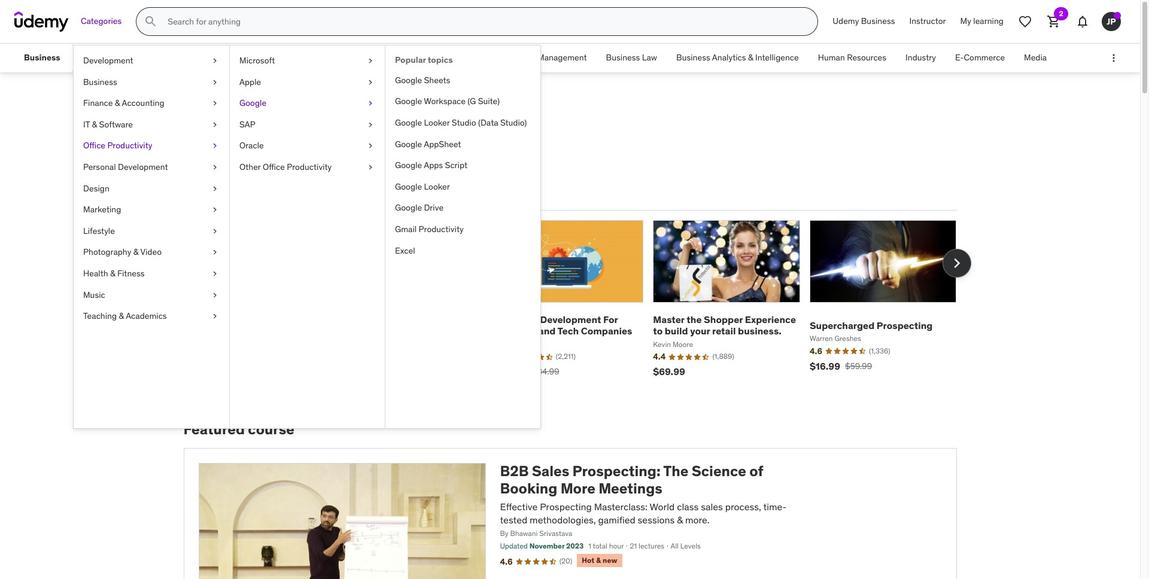Task type: describe. For each thing, give the bounding box(es) containing it.
master
[[653, 314, 685, 326]]

drive
[[424, 203, 444, 213]]

finance & accounting
[[83, 98, 164, 109]]

udemy
[[833, 16, 860, 26]]

personal development
[[83, 162, 168, 172]]

productivity for office productivity
[[107, 140, 152, 151]]

oracle
[[240, 140, 264, 151]]

design
[[83, 183, 109, 194]]

xsmall image for apple
[[366, 76, 375, 88]]

business.
[[738, 325, 782, 337]]

the
[[664, 462, 689, 481]]

xsmall image for development
[[210, 55, 220, 67]]

business development for startups and tech companies link
[[497, 314, 633, 337]]

marketing
[[83, 204, 121, 215]]

featured
[[184, 421, 245, 439]]

xsmall image for it & software
[[210, 119, 220, 131]]

2 management from the left
[[538, 52, 587, 63]]

commerce
[[964, 52, 1005, 63]]

google for google
[[240, 98, 267, 109]]

google looker studio (data studio) link
[[386, 113, 541, 134]]

companies
[[581, 325, 633, 337]]

design link
[[74, 178, 229, 200]]

it & software link
[[74, 114, 229, 136]]

productivity for gmail productivity
[[419, 224, 464, 235]]

supercharged prospecting link
[[810, 320, 933, 332]]

industry link
[[897, 44, 946, 72]]

all levels
[[671, 542, 701, 551]]

analytics
[[713, 52, 746, 63]]

masterclass:
[[594, 501, 648, 513]]

other
[[240, 162, 261, 172]]

xsmall image for finance & accounting
[[210, 98, 220, 109]]

(data
[[478, 117, 499, 128]]

google for google appsheet
[[395, 139, 422, 149]]

Search for anything text field
[[165, 11, 804, 32]]

photography & video
[[83, 247, 162, 258]]

business right "udemy"
[[862, 16, 896, 26]]

most popular
[[186, 189, 246, 201]]

resources
[[847, 52, 887, 63]]

google for google looker studio (data studio)
[[395, 117, 422, 128]]

project management link
[[499, 44, 597, 72]]

video
[[140, 247, 162, 258]]

teaching & academics link
[[74, 306, 229, 327]]

marketing link
[[74, 200, 229, 221]]

categories button
[[74, 7, 129, 36]]

business inside 'link'
[[677, 52, 711, 63]]

operations link
[[439, 44, 499, 72]]

& for health & fitness
[[110, 268, 115, 279]]

law
[[642, 52, 658, 63]]

gmail
[[395, 224, 417, 235]]

xsmall image for marketing
[[210, 204, 220, 216]]

& for it & software
[[92, 119, 97, 130]]

startups
[[497, 325, 537, 337]]

lectures
[[639, 542, 665, 551]]

business law link
[[597, 44, 667, 72]]

xsmall image for health & fitness
[[210, 268, 220, 280]]

science
[[692, 462, 747, 481]]

sales courses
[[184, 101, 316, 126]]

google drive link
[[386, 198, 541, 219]]

jp
[[1107, 16, 1117, 27]]

microsoft link
[[230, 50, 385, 72]]

srivastava
[[540, 530, 573, 539]]

retail
[[713, 325, 736, 337]]

script
[[445, 160, 468, 171]]

1 management from the left
[[253, 52, 302, 63]]

industry
[[906, 52, 937, 63]]

carousel element
[[184, 220, 972, 393]]

course
[[248, 421, 295, 439]]

xsmall image for other office productivity
[[366, 162, 375, 173]]

xsmall image for office productivity
[[210, 140, 220, 152]]

operations
[[448, 52, 490, 63]]

most popular button
[[184, 181, 249, 209]]

sap link
[[230, 114, 385, 136]]

supercharged
[[810, 320, 875, 332]]

gamified
[[599, 514, 636, 526]]

e-commerce link
[[946, 44, 1015, 72]]

sales
[[701, 501, 723, 513]]

prospecting:
[[573, 462, 661, 481]]

gmail productivity
[[395, 224, 464, 235]]

google for google apps script
[[395, 160, 422, 171]]

0 vertical spatial sales
[[184, 101, 234, 126]]

google appsheet
[[395, 139, 461, 149]]

sales inside b2b sales prospecting: the science of booking more meetings effective prospecting masterclass: world class sales process, time- tested methodologies, gamified sessions & more. by bhawani srivastava
[[532, 462, 570, 481]]

my learning
[[961, 16, 1004, 26]]

1 horizontal spatial business link
[[74, 72, 229, 93]]

google for google workspace (g suite)
[[395, 96, 422, 107]]

you have alerts image
[[1114, 12, 1122, 19]]

most
[[186, 189, 209, 201]]

google workspace (g suite)
[[395, 96, 500, 107]]

studio)
[[501, 117, 527, 128]]

business inside business development for startups and tech companies
[[497, 314, 538, 326]]

google apps script
[[395, 160, 468, 171]]

levels
[[681, 542, 701, 551]]

xsmall image for business
[[210, 76, 220, 88]]

microsoft
[[240, 55, 275, 66]]

project
[[509, 52, 536, 63]]

1 horizontal spatial office
[[263, 162, 285, 172]]

communication
[[175, 52, 234, 63]]

business left law
[[606, 52, 640, 63]]

21 lectures
[[630, 542, 665, 551]]

music link
[[74, 285, 229, 306]]

google sheets link
[[386, 70, 541, 91]]

xsmall image for sap
[[366, 119, 375, 131]]

& for teaching & academics
[[119, 311, 124, 322]]

prospecting inside "carousel" element
[[877, 320, 933, 332]]

get
[[260, 153, 283, 171]]

udemy business link
[[826, 7, 903, 36]]

supercharged prospecting
[[810, 320, 933, 332]]

next image
[[948, 254, 967, 273]]

sheets
[[424, 75, 451, 86]]

shopper
[[704, 314, 743, 326]]

personal development link
[[74, 157, 229, 178]]

world
[[650, 501, 675, 513]]

xsmall image for microsoft
[[366, 55, 375, 67]]

xsmall image for photography & video
[[210, 247, 220, 259]]

featured course
[[184, 421, 295, 439]]

all
[[671, 542, 679, 551]]

personal
[[83, 162, 116, 172]]

health & fitness link
[[74, 263, 229, 285]]



Task type: locate. For each thing, give the bounding box(es) containing it.
udemy business
[[833, 16, 896, 26]]

1 vertical spatial productivity
[[287, 162, 332, 172]]

instructor
[[910, 16, 947, 26]]

more
[[561, 480, 596, 498]]

productivity up personal development
[[107, 140, 152, 151]]

finance & accounting link
[[74, 93, 229, 114]]

& for photography & video
[[133, 247, 139, 258]]

google down apple at the top
[[240, 98, 267, 109]]

business left and
[[497, 314, 538, 326]]

1 vertical spatial courses
[[184, 153, 239, 171]]

xsmall image
[[366, 76, 375, 88], [210, 98, 220, 109], [366, 98, 375, 109], [210, 311, 220, 323]]

hot
[[582, 556, 595, 565]]

productivity inside google element
[[419, 224, 464, 235]]

& for hot & new
[[597, 556, 601, 565]]

wishlist image
[[1019, 14, 1033, 29]]

xsmall image for lifestyle
[[210, 226, 220, 237]]

0 horizontal spatial prospecting
[[540, 501, 592, 513]]

office up the personal
[[83, 140, 105, 151]]

0 horizontal spatial management
[[253, 52, 302, 63]]

& right health
[[110, 268, 115, 279]]

to
[[243, 153, 257, 171], [653, 325, 663, 337]]

xsmall image for design
[[210, 183, 220, 195]]

xsmall image inside photography & video link
[[210, 247, 220, 259]]

& left the video
[[133, 247, 139, 258]]

more subcategory menu links image
[[1108, 52, 1120, 64]]

& down class
[[677, 514, 683, 526]]

courses down apple at the top
[[238, 101, 316, 126]]

& inside "link"
[[92, 119, 97, 130]]

booking
[[500, 480, 558, 498]]

methodologies,
[[530, 514, 596, 526]]

xsmall image inside "google" link
[[366, 98, 375, 109]]

shopping cart with 2 items image
[[1047, 14, 1062, 29]]

productivity down drive
[[419, 224, 464, 235]]

office right other
[[263, 162, 285, 172]]

you
[[286, 153, 311, 171]]

xsmall image inside oracle link
[[366, 140, 375, 152]]

to down oracle
[[243, 153, 257, 171]]

1
[[589, 542, 592, 551]]

business left popular
[[361, 52, 395, 63]]

more.
[[686, 514, 710, 526]]

google up gmail
[[395, 203, 422, 213]]

google for google sheets
[[395, 75, 422, 86]]

2 looker from the top
[[424, 181, 450, 192]]

google up google apps script
[[395, 139, 422, 149]]

my
[[961, 16, 972, 26]]

& right finance at the left of page
[[115, 98, 120, 109]]

& right it
[[92, 119, 97, 130]]

google left apps
[[395, 160, 422, 171]]

xsmall image
[[210, 55, 220, 67], [366, 55, 375, 67], [210, 76, 220, 88], [210, 119, 220, 131], [366, 119, 375, 131], [210, 140, 220, 152], [366, 140, 375, 152], [210, 162, 220, 173], [366, 162, 375, 173], [210, 183, 220, 195], [210, 204, 220, 216], [210, 226, 220, 237], [210, 247, 220, 259], [210, 268, 220, 280], [210, 290, 220, 301]]

office productivity
[[83, 140, 152, 151]]

google up 'google appsheet' on the top left of the page
[[395, 117, 422, 128]]

hot & new
[[582, 556, 618, 565]]

0 horizontal spatial to
[[243, 153, 257, 171]]

meetings
[[599, 480, 663, 498]]

0 vertical spatial looker
[[424, 117, 450, 128]]

xsmall image inside sap link
[[366, 119, 375, 131]]

1 vertical spatial development
[[118, 162, 168, 172]]

0 horizontal spatial productivity
[[107, 140, 152, 151]]

management up apple at the top
[[253, 52, 302, 63]]

xsmall image for teaching & academics
[[210, 311, 220, 323]]

xsmall image inside apple link
[[366, 76, 375, 88]]

hour
[[609, 542, 624, 551]]

human resources
[[818, 52, 887, 63]]

business left arrow pointing to subcategory menu links "icon" on the left top of the page
[[24, 52, 60, 63]]

1 horizontal spatial to
[[653, 325, 663, 337]]

1 vertical spatial to
[[653, 325, 663, 337]]

management link
[[243, 44, 312, 72]]

health & fitness
[[83, 268, 145, 279]]

fitness
[[117, 268, 145, 279]]

google down popular
[[395, 75, 422, 86]]

business analytics & intelligence link
[[667, 44, 809, 72]]

strategy
[[397, 52, 429, 63]]

finance
[[83, 98, 113, 109]]

popular
[[395, 54, 426, 65]]

e-
[[956, 52, 964, 63]]

project management
[[509, 52, 587, 63]]

prospecting inside b2b sales prospecting: the science of booking more meetings effective prospecting masterclass: world class sales process, time- tested methodologies, gamified sessions & more. by bhawani srivastava
[[540, 501, 592, 513]]

business analytics & intelligence
[[677, 52, 799, 63]]

1 horizontal spatial sales
[[532, 462, 570, 481]]

updated november 2023
[[500, 542, 584, 551]]

learning
[[974, 16, 1004, 26]]

to left build
[[653, 325, 663, 337]]

tested
[[500, 514, 528, 526]]

xsmall image inside development link
[[210, 55, 220, 67]]

software
[[99, 119, 133, 130]]

2 vertical spatial productivity
[[419, 224, 464, 235]]

xsmall image for music
[[210, 290, 220, 301]]

development inside business development for startups and tech companies
[[540, 314, 602, 326]]

human resources link
[[809, 44, 897, 72]]

(g
[[468, 96, 476, 107]]

google up google drive
[[395, 181, 422, 192]]

0 vertical spatial courses
[[238, 101, 316, 126]]

jp link
[[1098, 7, 1126, 36]]

development link
[[74, 50, 229, 72]]

1 horizontal spatial productivity
[[287, 162, 332, 172]]

2 vertical spatial development
[[540, 314, 602, 326]]

xsmall image inside the design link
[[210, 183, 220, 195]]

xsmall image inside the other office productivity link
[[366, 162, 375, 173]]

courses up most popular
[[184, 153, 239, 171]]

looker for google looker
[[424, 181, 450, 192]]

courses to get you started
[[184, 153, 364, 171]]

lifestyle link
[[74, 221, 229, 242]]

photography & video link
[[74, 242, 229, 263]]

0 vertical spatial development
[[83, 55, 133, 66]]

instructor link
[[903, 7, 954, 36]]

(20)
[[560, 557, 573, 566]]

1 looker from the top
[[424, 117, 450, 128]]

gmail productivity link
[[386, 219, 541, 240]]

looker up drive
[[424, 181, 450, 192]]

xsmall image inside personal development link
[[210, 162, 220, 173]]

udemy image
[[14, 11, 69, 32]]

0 vertical spatial to
[[243, 153, 257, 171]]

1 vertical spatial prospecting
[[540, 501, 592, 513]]

xsmall image inside marketing link
[[210, 204, 220, 216]]

xsmall image for personal development
[[210, 162, 220, 173]]

xsmall image inside health & fitness link
[[210, 268, 220, 280]]

xsmall image for oracle
[[366, 140, 375, 152]]

0 vertical spatial office
[[83, 140, 105, 151]]

my learning link
[[954, 7, 1011, 36]]

xsmall image inside it & software "link"
[[210, 119, 220, 131]]

total
[[593, 542, 608, 551]]

2 horizontal spatial productivity
[[419, 224, 464, 235]]

xsmall image inside 'music' link
[[210, 290, 220, 301]]

xsmall image for google
[[366, 98, 375, 109]]

business left analytics
[[677, 52, 711, 63]]

business up finance at the left of page
[[83, 76, 117, 87]]

&
[[749, 52, 754, 63], [115, 98, 120, 109], [92, 119, 97, 130], [133, 247, 139, 258], [110, 268, 115, 279], [119, 311, 124, 322], [677, 514, 683, 526], [597, 556, 601, 565]]

2
[[1060, 9, 1064, 18]]

& right hot
[[597, 556, 601, 565]]

excel link
[[386, 240, 541, 262]]

xsmall image inside finance & accounting link
[[210, 98, 220, 109]]

music
[[83, 290, 105, 300]]

xsmall image inside office productivity link
[[210, 140, 220, 152]]

arrow pointing to subcategory menu links image
[[70, 44, 81, 72]]

business link down udemy image
[[14, 44, 70, 72]]

google drive
[[395, 203, 444, 213]]

1 vertical spatial sales
[[532, 462, 570, 481]]

1 total hour
[[589, 542, 624, 551]]

1 vertical spatial office
[[263, 162, 285, 172]]

submit search image
[[144, 14, 158, 29]]

other office productivity
[[240, 162, 332, 172]]

communication link
[[165, 44, 243, 72]]

xsmall image inside lifestyle link
[[210, 226, 220, 237]]

sales right b2b
[[532, 462, 570, 481]]

21
[[630, 542, 637, 551]]

& inside b2b sales prospecting: the science of booking more meetings effective prospecting masterclass: world class sales process, time- tested methodologies, gamified sessions & more. by bhawani srivastava
[[677, 514, 683, 526]]

productivity
[[107, 140, 152, 151], [287, 162, 332, 172], [419, 224, 464, 235]]

development
[[83, 55, 133, 66], [118, 162, 168, 172], [540, 314, 602, 326]]

productivity down oracle link
[[287, 162, 332, 172]]

master the shopper experience to build your retail business. link
[[653, 314, 797, 337]]

google for google drive
[[395, 203, 422, 213]]

& for finance & accounting
[[115, 98, 120, 109]]

other office productivity link
[[230, 157, 385, 178]]

1 vertical spatial looker
[[424, 181, 450, 192]]

business law
[[606, 52, 658, 63]]

0 horizontal spatial business link
[[14, 44, 70, 72]]

e-commerce
[[956, 52, 1005, 63]]

development for business
[[540, 314, 602, 326]]

0 vertical spatial productivity
[[107, 140, 152, 151]]

academics
[[126, 311, 167, 322]]

& right "teaching" at the left
[[119, 311, 124, 322]]

0 horizontal spatial office
[[83, 140, 105, 151]]

oracle link
[[230, 136, 385, 157]]

google apps script link
[[386, 155, 541, 177]]

for
[[604, 314, 618, 326]]

1 horizontal spatial management
[[538, 52, 587, 63]]

management right "project"
[[538, 52, 587, 63]]

google down google sheets
[[395, 96, 422, 107]]

sales left 'sap'
[[184, 101, 234, 126]]

intelligence
[[756, 52, 799, 63]]

looker for google looker studio (data studio)
[[424, 117, 450, 128]]

0 horizontal spatial sales
[[184, 101, 234, 126]]

the
[[687, 314, 702, 326]]

excel
[[395, 245, 415, 256]]

development for personal
[[118, 162, 168, 172]]

business strategy link
[[352, 44, 439, 72]]

to inside master the shopper experience to build your retail business.
[[653, 325, 663, 337]]

notifications image
[[1076, 14, 1090, 29]]

looker
[[424, 117, 450, 128], [424, 181, 450, 192]]

time-
[[764, 501, 787, 513]]

business link up accounting
[[74, 72, 229, 93]]

bhawani
[[510, 530, 538, 539]]

apple link
[[230, 72, 385, 93]]

xsmall image inside teaching & academics 'link'
[[210, 311, 220, 323]]

prospecting
[[877, 320, 933, 332], [540, 501, 592, 513]]

1 horizontal spatial prospecting
[[877, 320, 933, 332]]

& right analytics
[[749, 52, 754, 63]]

google for google looker
[[395, 181, 422, 192]]

xsmall image inside microsoft link
[[366, 55, 375, 67]]

google element
[[385, 46, 541, 429]]

media link
[[1015, 44, 1057, 72]]

looker up appsheet
[[424, 117, 450, 128]]

0 vertical spatial prospecting
[[877, 320, 933, 332]]

november
[[530, 542, 565, 551]]

suite)
[[478, 96, 500, 107]]



Task type: vqa. For each thing, say whether or not it's contained in the screenshot.
Apple link on the top of page
yes



